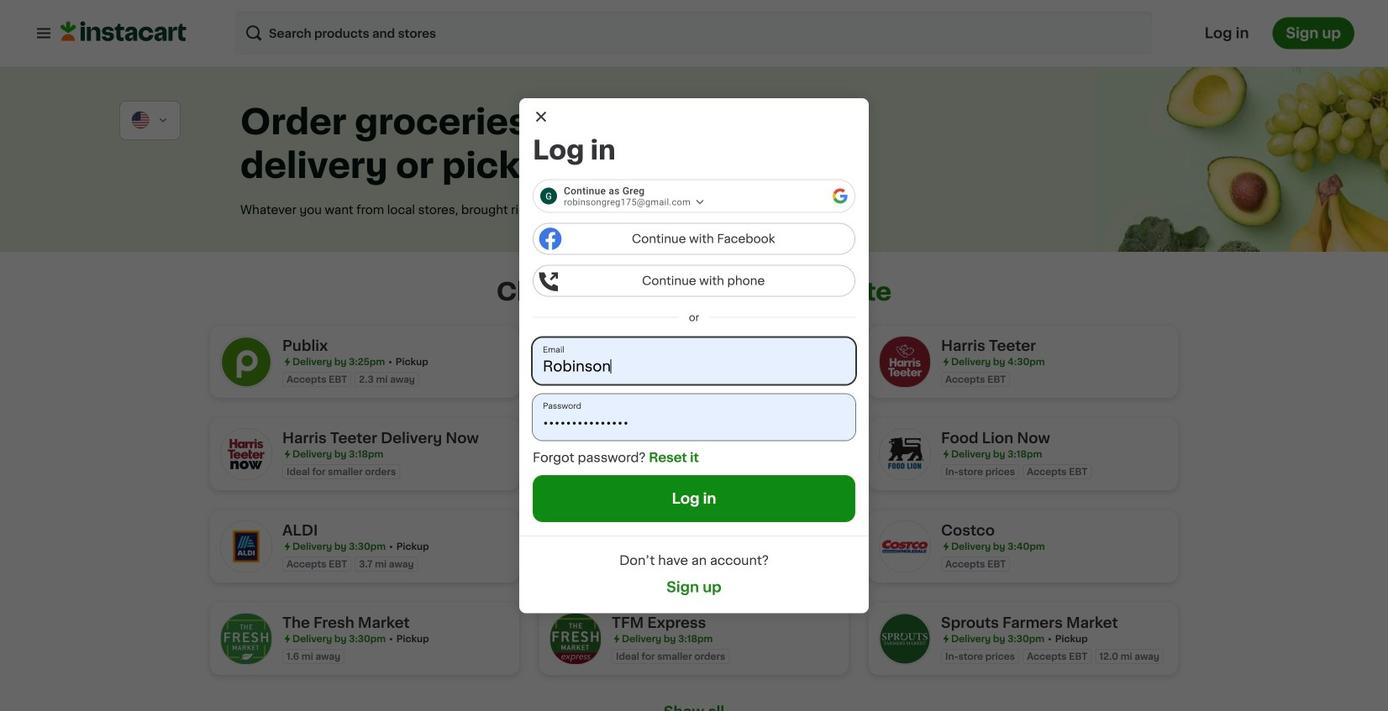 Task type: vqa. For each thing, say whether or not it's contained in the screenshot.
Sprouts Farmers Market Image
yes



Task type: locate. For each thing, give the bounding box(es) containing it.
instacart home image
[[60, 21, 187, 42]]

harris teeter image
[[879, 336, 931, 388]]

close modal image
[[533, 108, 549, 125]]

Password password field
[[533, 394, 855, 440]]

sprouts farmers market image
[[879, 613, 931, 665]]

the fresh market image
[[220, 613, 272, 665]]

food lion image
[[549, 429, 602, 481]]

open main menu image
[[34, 23, 54, 43]]

Email email field
[[533, 338, 855, 384]]



Task type: describe. For each thing, give the bounding box(es) containing it.
harris teeter delivery now image
[[220, 429, 272, 481]]

publix image
[[220, 336, 272, 388]]

aldi express image
[[549, 521, 602, 573]]

aldi image
[[220, 521, 272, 573]]

tfm express image
[[549, 613, 602, 665]]

costco image
[[879, 521, 931, 573]]

quick picks by publix image
[[549, 336, 602, 388]]

food lion now image
[[879, 429, 931, 481]]

united states element
[[130, 110, 151, 131]]



